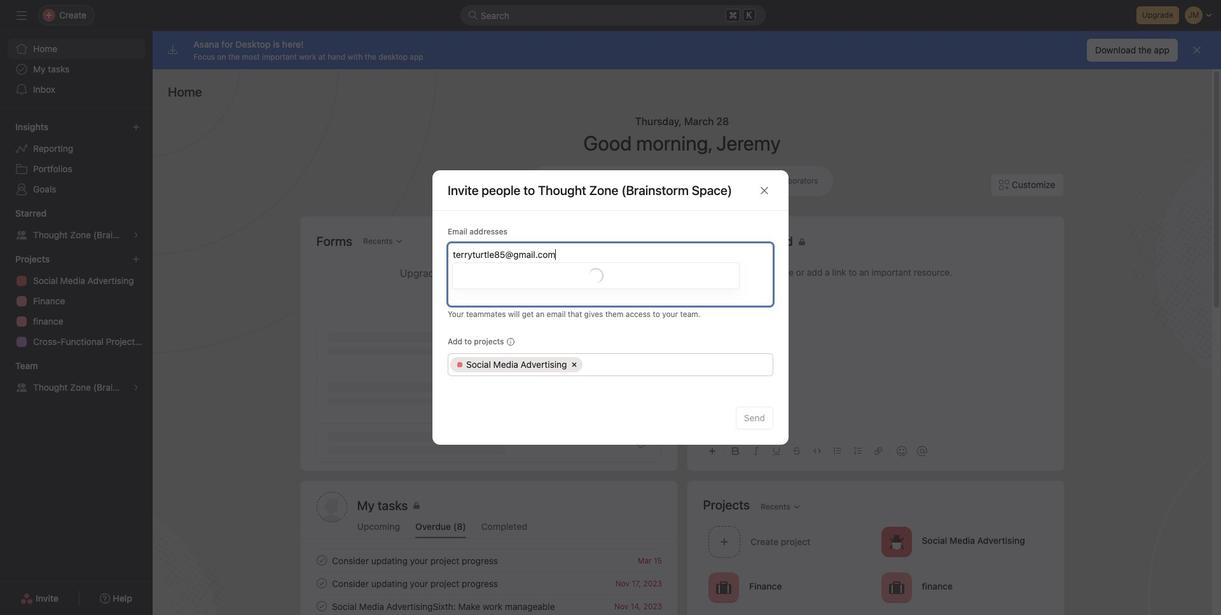 Task type: vqa. For each thing, say whether or not it's contained in the screenshot.
Go back icon corresponding to Close icon at the top right
no



Task type: describe. For each thing, give the bounding box(es) containing it.
1 mark complete checkbox from the top
[[314, 553, 329, 569]]

1 briefcase image from the left
[[716, 580, 731, 596]]

hide sidebar image
[[17, 10, 27, 20]]

at mention image
[[917, 447, 927, 457]]

numbered list image
[[854, 448, 862, 455]]

1 mark complete image from the top
[[314, 553, 329, 569]]

bug image
[[889, 535, 904, 550]]

link image
[[874, 448, 882, 455]]

name@gmail.com, name@gmail.com, … text field
[[453, 247, 766, 262]]

teams element
[[0, 355, 153, 401]]

code image
[[813, 448, 821, 455]]

2 briefcase image from the left
[[889, 580, 904, 596]]

bulleted list image
[[834, 448, 841, 455]]



Task type: locate. For each thing, give the bounding box(es) containing it.
mark complete image
[[314, 553, 329, 569], [314, 599, 329, 614]]

dialog
[[433, 170, 789, 445]]

1 vertical spatial mark complete checkbox
[[314, 576, 329, 592]]

mark complete image up mark complete image
[[314, 553, 329, 569]]

italics image
[[752, 448, 760, 455]]

mark complete checkbox up mark complete image
[[314, 553, 329, 569]]

bold image
[[732, 448, 739, 455]]

strikethrough image
[[793, 448, 800, 455]]

row
[[448, 354, 773, 376]]

0 vertical spatial mark complete image
[[314, 553, 329, 569]]

None text field
[[587, 357, 766, 373]]

toolbar
[[703, 437, 1048, 466]]

close this dialog image
[[759, 185, 770, 196]]

0 horizontal spatial briefcase image
[[716, 580, 731, 596]]

0 vertical spatial mark complete checkbox
[[314, 553, 329, 569]]

mark complete image down mark complete image
[[314, 599, 329, 614]]

Mark complete checkbox
[[314, 553, 329, 569], [314, 576, 329, 592]]

starred element
[[0, 202, 153, 248]]

briefcase image
[[716, 580, 731, 596], [889, 580, 904, 596]]

Mark complete checkbox
[[314, 599, 329, 614]]

add profile photo image
[[316, 492, 347, 523]]

insights element
[[0, 116, 153, 202]]

mark complete image
[[314, 576, 329, 592]]

2 mark complete image from the top
[[314, 599, 329, 614]]

cell
[[450, 357, 583, 373]]

dismiss image
[[1192, 45, 1202, 55]]

projects element
[[0, 248, 153, 355]]

more information image
[[507, 338, 514, 346]]

1 vertical spatial mark complete image
[[314, 599, 329, 614]]

1 horizontal spatial briefcase image
[[889, 580, 904, 596]]

underline image
[[772, 448, 780, 455]]

2 mark complete checkbox from the top
[[314, 576, 329, 592]]

prominent image
[[468, 10, 478, 20]]

global element
[[0, 31, 153, 107]]

mark complete checkbox up mark complete option
[[314, 576, 329, 592]]

list item
[[703, 523, 876, 562], [301, 550, 677, 572], [301, 572, 677, 595], [301, 595, 677, 616]]



